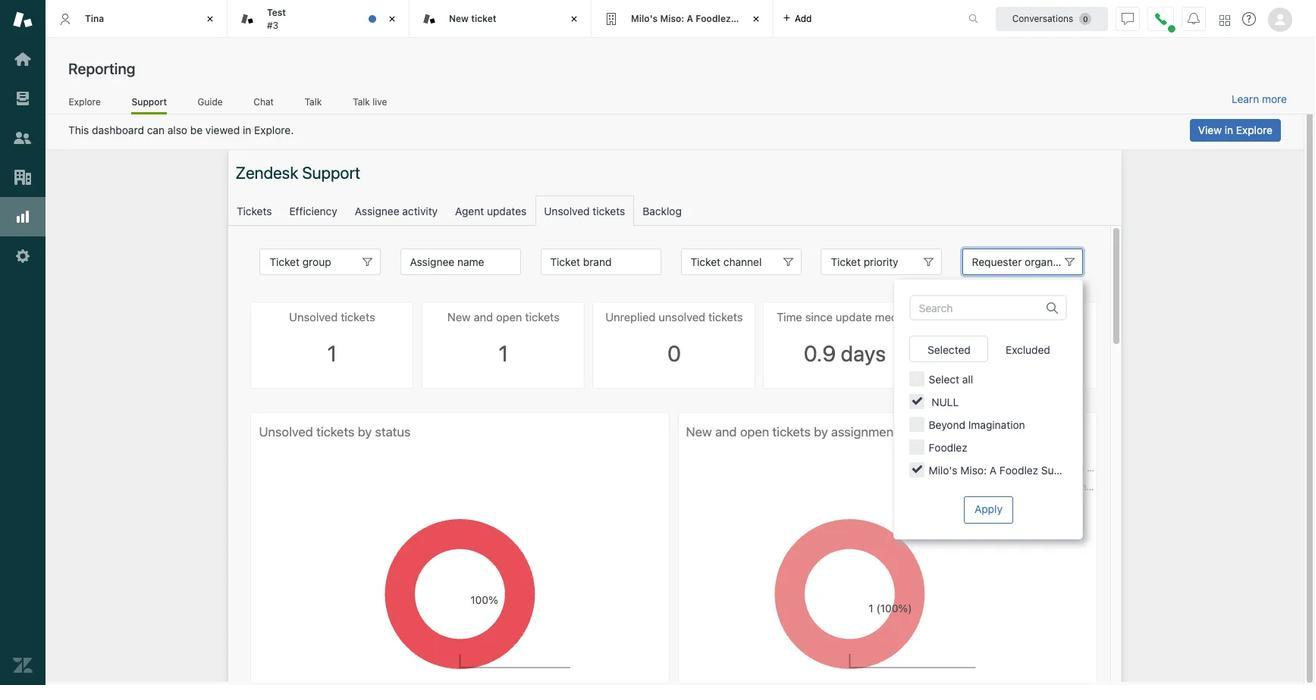 Task type: locate. For each thing, give the bounding box(es) containing it.
this dashboard can also be viewed in explore.
[[68, 124, 294, 137]]

0 horizontal spatial in
[[243, 124, 251, 137]]

talk live
[[353, 96, 387, 107]]

support link
[[132, 96, 167, 115]]

learn more
[[1232, 93, 1288, 105]]

1 horizontal spatial in
[[1225, 124, 1234, 137]]

this
[[68, 124, 89, 137]]

reporting
[[68, 60, 135, 77]]

tab
[[228, 0, 410, 38]]

2 talk from the left
[[353, 96, 370, 107]]

talk
[[305, 96, 322, 107], [353, 96, 370, 107]]

tab containing test
[[228, 0, 410, 38]]

guide link
[[197, 96, 223, 112]]

conversations
[[1013, 13, 1074, 24]]

2 horizontal spatial close image
[[567, 11, 582, 27]]

close image inside tina tab
[[203, 11, 218, 27]]

milo's miso: a foodlez subsidiary tab
[[592, 0, 781, 38]]

1 horizontal spatial explore
[[1237, 124, 1273, 137]]

button displays agent's chat status as invisible. image
[[1122, 13, 1134, 25]]

milo's
[[631, 13, 658, 24]]

main element
[[0, 0, 46, 686]]

in right viewed
[[243, 124, 251, 137]]

close image left new
[[385, 11, 400, 27]]

get help image
[[1243, 12, 1256, 26]]

1 horizontal spatial close image
[[385, 11, 400, 27]]

talk for talk live
[[353, 96, 370, 107]]

in inside button
[[1225, 124, 1234, 137]]

close image left #3 at the top left of the page
[[203, 11, 218, 27]]

chat link
[[253, 96, 274, 112]]

tina
[[85, 13, 104, 24]]

close image left 'milo's'
[[567, 11, 582, 27]]

in
[[243, 124, 251, 137], [1225, 124, 1234, 137]]

explore up this
[[69, 96, 101, 107]]

close image
[[203, 11, 218, 27], [385, 11, 400, 27], [567, 11, 582, 27]]

zendesk products image
[[1220, 15, 1231, 25]]

1 vertical spatial explore
[[1237, 124, 1273, 137]]

also
[[168, 124, 187, 137]]

notifications image
[[1188, 13, 1200, 25]]

ticket
[[471, 13, 497, 24]]

chat
[[254, 96, 274, 107]]

new
[[449, 13, 469, 24]]

talk for talk
[[305, 96, 322, 107]]

1 in from the left
[[243, 124, 251, 137]]

explore
[[69, 96, 101, 107], [1237, 124, 1273, 137]]

#3
[[267, 19, 279, 31]]

1 horizontal spatial talk
[[353, 96, 370, 107]]

0 horizontal spatial close image
[[203, 11, 218, 27]]

more
[[1263, 93, 1288, 105]]

add button
[[774, 0, 821, 37]]

live
[[373, 96, 387, 107]]

explore down the learn more link on the top of the page
[[1237, 124, 1273, 137]]

talk left the 'live'
[[353, 96, 370, 107]]

milo's miso: a foodlez subsidiary
[[631, 13, 781, 24]]

0 horizontal spatial explore
[[69, 96, 101, 107]]

in right view
[[1225, 124, 1234, 137]]

1 talk from the left
[[305, 96, 322, 107]]

2 close image from the left
[[385, 11, 400, 27]]

1 close image from the left
[[203, 11, 218, 27]]

0 horizontal spatial talk
[[305, 96, 322, 107]]

talk right chat
[[305, 96, 322, 107]]

0 vertical spatial explore
[[69, 96, 101, 107]]

zendesk support image
[[13, 10, 33, 30]]

2 in from the left
[[1225, 124, 1234, 137]]

test
[[267, 7, 286, 18]]

a
[[687, 13, 694, 24]]

get started image
[[13, 49, 33, 69]]

view in explore
[[1199, 124, 1273, 137]]

close image inside new ticket tab
[[567, 11, 582, 27]]

3 close image from the left
[[567, 11, 582, 27]]

zendesk image
[[13, 656, 33, 676]]

views image
[[13, 89, 33, 109]]

can
[[147, 124, 165, 137]]



Task type: vqa. For each thing, say whether or not it's contained in the screenshot.
Main element
yes



Task type: describe. For each thing, give the bounding box(es) containing it.
add
[[795, 13, 812, 24]]

test #3
[[267, 7, 286, 31]]

talk link
[[304, 96, 322, 112]]

foodlez
[[696, 13, 731, 24]]

subsidiary
[[734, 13, 781, 24]]

reporting image
[[13, 207, 33, 227]]

tina tab
[[46, 0, 228, 38]]

be
[[190, 124, 203, 137]]

guide
[[198, 96, 223, 107]]

learn
[[1232, 93, 1260, 105]]

view in explore button
[[1190, 119, 1282, 142]]

explore inside button
[[1237, 124, 1273, 137]]

explore.
[[254, 124, 294, 137]]

support
[[132, 96, 167, 107]]

organizations image
[[13, 168, 33, 187]]

close image inside tab
[[385, 11, 400, 27]]

explore link
[[68, 96, 101, 112]]

miso:
[[660, 13, 685, 24]]

close image
[[749, 11, 764, 27]]

customers image
[[13, 128, 33, 148]]

tabs tab list
[[46, 0, 953, 38]]

admin image
[[13, 247, 33, 266]]

close image for new ticket
[[567, 11, 582, 27]]

close image for tina
[[203, 11, 218, 27]]

learn more link
[[1232, 93, 1288, 106]]

conversations button
[[996, 6, 1109, 31]]

new ticket tab
[[410, 0, 592, 38]]

dashboard
[[92, 124, 144, 137]]

new ticket
[[449, 13, 497, 24]]

view
[[1199, 124, 1222, 137]]

talk live link
[[353, 96, 388, 112]]

viewed
[[206, 124, 240, 137]]



